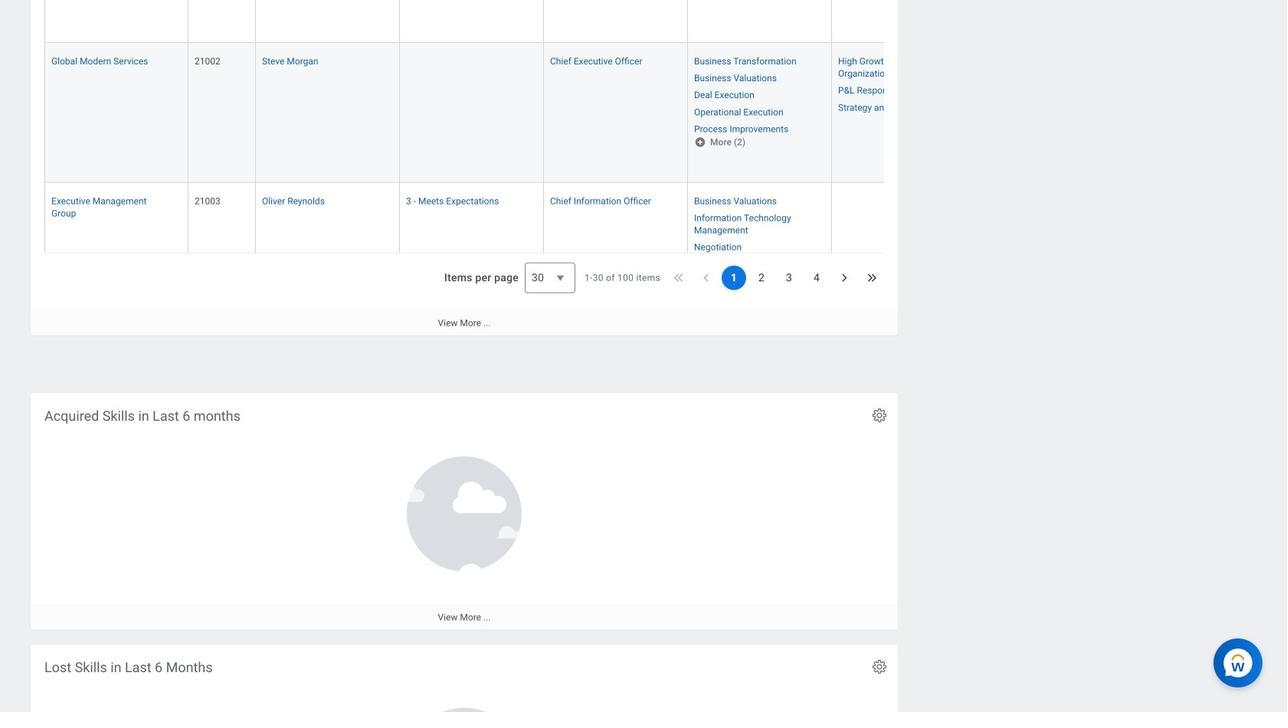 Task type: locate. For each thing, give the bounding box(es) containing it.
status
[[585, 272, 661, 284]]

1 row from the top
[[44, 0, 1121, 43]]

2 row from the top
[[44, 43, 1121, 183]]

acquired skills in last 6 months element
[[31, 393, 898, 630]]

items per page element
[[442, 253, 576, 302]]

chevron left small image
[[699, 270, 714, 285]]

3 row from the top
[[44, 183, 1121, 310]]

status inside pagination "element"
[[585, 272, 661, 284]]

row
[[44, 0, 1121, 43], [44, 43, 1121, 183], [44, 183, 1121, 310]]

list
[[722, 265, 829, 290]]

pagination element
[[585, 253, 885, 302]]

cell
[[44, 0, 189, 43], [189, 0, 256, 43], [256, 0, 400, 43], [400, 0, 544, 43], [544, 0, 688, 43], [688, 0, 833, 43], [833, 0, 977, 43], [400, 43, 544, 183]]

items selected list
[[695, 53, 821, 135], [839, 53, 970, 114], [695, 193, 826, 287]]



Task type: describe. For each thing, give the bounding box(es) containing it.
suggested skills element
[[31, 0, 1121, 335]]

chevron 2x right small image
[[865, 270, 880, 285]]

chevron right small image
[[837, 270, 852, 285]]

lost skills in last 6 months element
[[31, 645, 898, 712]]

configure lost skills in last 6 months image
[[872, 659, 888, 676]]

list inside pagination "element"
[[722, 265, 829, 290]]

Choose an option text field
[[525, 262, 576, 293]]

chevron 2x left small image
[[672, 270, 687, 285]]



Task type: vqa. For each thing, say whether or not it's contained in the screenshot.
RELATED ACTIONS image
no



